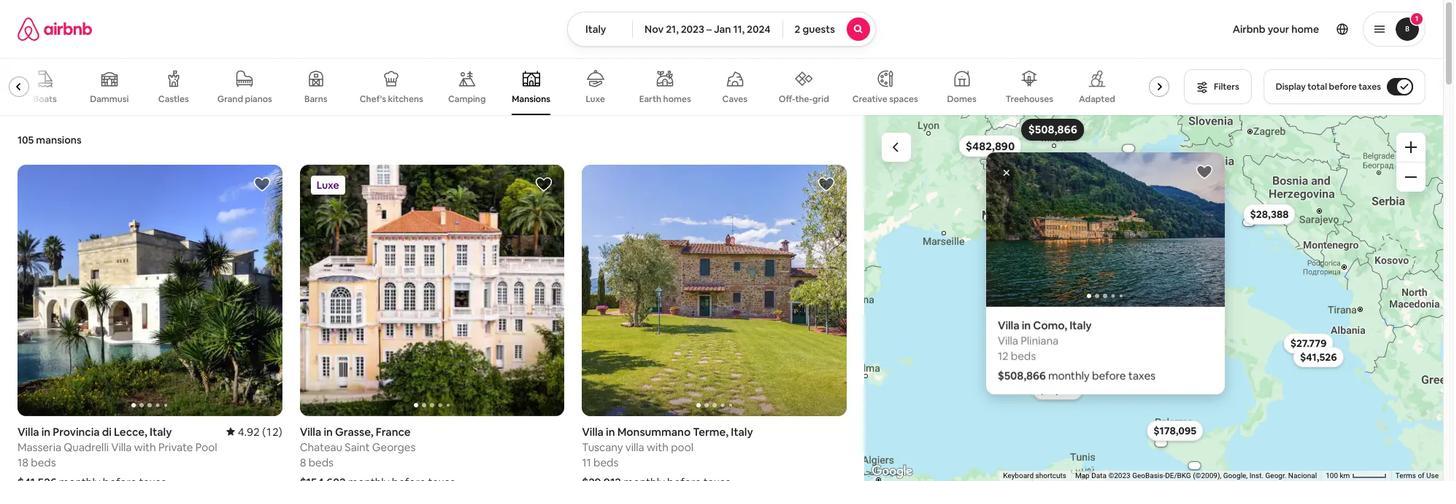 Task type: describe. For each thing, give the bounding box(es) containing it.
close image
[[1002, 169, 1011, 178]]

$28,388
[[1250, 208, 1289, 221]]

4.92 (12)
[[238, 425, 282, 439]]

group for display total before taxes
[[0, 58, 1182, 115]]

map data ©2023 geobasis-de/bkg (©2009), google, inst. geogr. nacional
[[1076, 473, 1318, 481]]

zoom in image
[[1406, 142, 1418, 153]]

$76,079
[[1109, 236, 1147, 249]]

$178,095
[[1154, 425, 1197, 438]]

$34,952 $178,095
[[1120, 267, 1197, 438]]

11
[[582, 456, 591, 470]]

with inside villa in monsummano terme, italy tuscany villa with pool 11 beds
[[647, 441, 669, 455]]

group for villa in provincia di lecce, italy
[[18, 165, 282, 417]]

google,
[[1224, 473, 1248, 481]]

$508,866 inside villa in como, italy villa pliniana 12 beds $508,866 monthly before taxes
[[998, 370, 1046, 383]]

italy inside villa in monsummano terme, italy tuscany villa with pool 11 beds
[[731, 425, 753, 439]]

chef's
[[360, 93, 386, 105]]

$154,603 button
[[975, 214, 1004, 222]]

$128,949
[[1186, 464, 1203, 469]]

villa for villa in grasse, france chateau saint georges 8 beds
[[300, 425, 322, 439]]

italy button
[[568, 12, 633, 47]]

$154,603 $10,745
[[981, 216, 1256, 225]]

filters button
[[1185, 69, 1252, 104]]

2 guests button
[[783, 12, 876, 47]]

105 mansions
[[18, 134, 82, 147]]

km
[[1340, 473, 1351, 481]]

earth homes
[[640, 93, 691, 105]]

adapted
[[1079, 93, 1116, 105]]

italy inside villa in provincia di lecce, italy masseria quadrelli villa with private pool 18 beds
[[150, 425, 172, 439]]

display
[[1276, 81, 1306, 93]]

2
[[795, 23, 801, 36]]

$41,526
[[1300, 351, 1337, 364]]

100
[[1326, 473, 1339, 481]]

4.92 out of 5 average rating,  12 reviews image
[[226, 425, 282, 439]]

add to wishlist image
[[1196, 164, 1213, 181]]

kitchens
[[388, 93, 423, 105]]

$34,952 button
[[1114, 263, 1165, 284]]

de/bkg
[[1166, 473, 1192, 481]]

monsummano
[[618, 425, 691, 439]]

$10,745 button
[[1235, 219, 1264, 226]]

zoom out image
[[1406, 172, 1418, 183]]

off-
[[779, 93, 796, 105]]

profile element
[[894, 0, 1426, 58]]

saint
[[345, 441, 370, 455]]

domes
[[948, 93, 977, 105]]

$76,079 button
[[1103, 232, 1154, 252]]

before inside villa in como, italy villa pliniana 12 beds $508,866 monthly before taxes
[[1092, 370, 1126, 383]]

terms of use link
[[1396, 473, 1439, 481]]

villa for villa in provincia di lecce, italy masseria quadrelli villa with private pool 18 beds
[[18, 425, 39, 439]]

camping
[[448, 93, 486, 105]]

nacional
[[1289, 473, 1318, 481]]

taxes inside villa in como, italy villa pliniana 12 beds $508,866 monthly before taxes
[[1129, 370, 1156, 383]]

$482,890
[[966, 139, 1015, 153]]

home
[[1292, 23, 1320, 36]]

$508,866 inside button
[[1028, 123, 1077, 137]]

in for provincia
[[41, 425, 51, 439]]

provincia
[[53, 425, 100, 439]]

in for monsummano
[[606, 425, 615, 439]]

luxe
[[586, 93, 605, 105]]

spaces
[[890, 93, 918, 105]]

tuscany
[[582, 441, 623, 455]]

quadrelli
[[64, 441, 109, 455]]

$103,454
[[1132, 285, 1175, 298]]

2 guests
[[795, 23, 835, 36]]

shortcuts
[[1036, 473, 1067, 481]]

$10,745
[[1242, 220, 1256, 225]]

beds inside villa in grasse, france chateau saint georges 8 beds
[[309, 456, 334, 470]]

villa for villa in como, italy villa pliniana 12 beds $508,866 monthly before taxes
[[998, 319, 1020, 333]]

group for villa in grasse, france
[[300, 165, 565, 417]]

homes
[[664, 93, 691, 105]]

villa for villa in monsummano terme, italy tuscany villa with pool 11 beds
[[582, 425, 604, 439]]

$482,890 button
[[959, 135, 1022, 157]]

pianos
[[245, 93, 272, 105]]

terms of use
[[1396, 473, 1439, 481]]

geobasis-
[[1133, 473, 1166, 481]]

filters
[[1215, 81, 1240, 93]]

$41,526 button
[[1294, 348, 1344, 368]]

$154,603
[[981, 216, 998, 220]]

como,
[[1033, 319, 1067, 333]]

boats
[[33, 93, 57, 105]]

pliniana
[[1021, 335, 1059, 348]]

105
[[18, 134, 34, 147]]

villa
[[626, 441, 645, 455]]

your
[[1268, 23, 1290, 36]]

$27,779 button
[[1284, 334, 1334, 354]]

guests
[[803, 23, 835, 36]]

jan
[[714, 23, 731, 36]]

$21,668
[[1039, 384, 1077, 397]]

keyboard shortcuts button
[[1004, 472, 1067, 482]]



Task type: locate. For each thing, give the bounding box(es) containing it.
0 vertical spatial before
[[1330, 81, 1357, 93]]

di
[[102, 425, 112, 439]]

beds right 12
[[1011, 350, 1036, 364]]

caves
[[723, 93, 748, 105]]

$25,421 button
[[1147, 440, 1176, 448]]

italy inside italy button
[[586, 23, 606, 36]]

add to wishlist: villa in monsummano terme, italy image
[[818, 176, 835, 194]]

terme,
[[693, 425, 729, 439]]

grand pianos
[[217, 93, 272, 105]]

before
[[1330, 81, 1357, 93], [1092, 370, 1126, 383]]

with
[[134, 441, 156, 455], [647, 441, 669, 455]]

data
[[1092, 473, 1107, 481]]

creative spaces
[[853, 93, 918, 105]]

taxes
[[1359, 81, 1382, 93], [1129, 370, 1156, 383]]

nov 21, 2023 – jan 11, 2024
[[645, 23, 771, 36]]

$25,421
[[1154, 442, 1169, 446]]

group for villa in monsummano terme, italy
[[582, 165, 1112, 417]]

italy left nov
[[586, 23, 606, 36]]

italy
[[586, 23, 606, 36], [1070, 319, 1092, 333], [150, 425, 172, 439], [731, 425, 753, 439]]

8
[[300, 456, 306, 470]]

0 horizontal spatial with
[[134, 441, 156, 455]]

taxes up $178,095 button
[[1129, 370, 1156, 383]]

in for como,
[[1022, 319, 1031, 333]]

off-the-grid
[[779, 93, 829, 105]]

inst.
[[1250, 473, 1264, 481]]

before right monthly at bottom
[[1092, 370, 1126, 383]]

pool
[[671, 441, 694, 455]]

beds
[[1011, 350, 1036, 364], [31, 456, 56, 470], [309, 456, 334, 470], [594, 456, 619, 470]]

before right the total on the right of page
[[1330, 81, 1357, 93]]

1 vertical spatial taxes
[[1129, 370, 1156, 383]]

in up tuscany at bottom
[[606, 425, 615, 439]]

$103,454 button
[[1125, 281, 1182, 301]]

$27,779
[[1291, 338, 1327, 351]]

villa inside villa in grasse, france chateau saint georges 8 beds
[[300, 425, 322, 439]]

1 vertical spatial $508,866
[[998, 370, 1046, 383]]

group for villa in como, italy
[[986, 153, 1455, 307]]

$178,095 button
[[1147, 421, 1203, 442]]

beds inside villa in monsummano terme, italy tuscany villa with pool 11 beds
[[594, 456, 619, 470]]

grid
[[813, 93, 829, 105]]

chef's kitchens
[[360, 93, 423, 105]]

georges
[[372, 441, 416, 455]]

villa
[[998, 319, 1020, 333], [998, 335, 1018, 348], [18, 425, 39, 439], [300, 425, 322, 439], [582, 425, 604, 439], [111, 441, 132, 455]]

group containing off-the-grid
[[0, 58, 1182, 115]]

italy up private
[[150, 425, 172, 439]]

italy right terme, at bottom
[[731, 425, 753, 439]]

None search field
[[568, 12, 876, 47]]

villa in como, italy villa pliniana 12 beds $508,866 monthly before taxes
[[998, 319, 1156, 383]]

treehouses
[[1006, 93, 1054, 105]]

villa inside villa in monsummano terme, italy tuscany villa with pool 11 beds
[[582, 425, 604, 439]]

barns
[[305, 93, 328, 105]]

keyboard
[[1004, 473, 1034, 481]]

$29,913
[[1083, 204, 1120, 217]]

group inside google map
showing 20 stays. region
[[986, 153, 1455, 307]]

$508,866 button
[[1021, 119, 1084, 141]]

of
[[1419, 473, 1425, 481]]

add to wishlist: villa in provincia di lecce, italy image
[[253, 176, 271, 194]]

france
[[376, 425, 411, 439]]

1 horizontal spatial before
[[1330, 81, 1357, 93]]

0 horizontal spatial before
[[1092, 370, 1126, 383]]

100 km
[[1326, 473, 1352, 481]]

0 horizontal spatial taxes
[[1129, 370, 1156, 383]]

geogr.
[[1266, 473, 1287, 481]]

2023
[[681, 23, 705, 36]]

in up pliniana
[[1022, 319, 1031, 333]]

18
[[18, 456, 28, 470]]

creative
[[853, 93, 888, 105]]

italy right como,
[[1070, 319, 1092, 333]]

terms
[[1396, 473, 1417, 481]]

masseria
[[18, 441, 61, 455]]

villa in grasse, france chateau saint georges 8 beds
[[300, 425, 416, 470]]

dammusi
[[90, 93, 129, 105]]

mansions
[[36, 134, 82, 147]]

use
[[1427, 473, 1439, 481]]

beds inside villa in como, italy villa pliniana 12 beds $508,866 monthly before taxes
[[1011, 350, 1036, 364]]

(©2009),
[[1193, 473, 1222, 481]]

grand
[[217, 93, 243, 105]]

$508,866 down treehouses
[[1028, 123, 1077, 137]]

add to wishlist: villa in grasse, france image
[[536, 176, 553, 194]]

$128,949 button
[[1180, 463, 1209, 470]]

©2023
[[1109, 473, 1131, 481]]

earth
[[640, 93, 662, 105]]

the-
[[796, 93, 813, 105]]

in inside villa in provincia di lecce, italy masseria quadrelli villa with private pool 18 beds
[[41, 425, 51, 439]]

1 vertical spatial before
[[1092, 370, 1126, 383]]

chateau
[[300, 441, 343, 455]]

1 with from the left
[[134, 441, 156, 455]]

in up chateau
[[324, 425, 333, 439]]

beds down masseria in the left bottom of the page
[[31, 456, 56, 470]]

12
[[998, 350, 1009, 364]]

beds down tuscany at bottom
[[594, 456, 619, 470]]

google image
[[868, 463, 917, 482]]

0 vertical spatial $508,866
[[1028, 123, 1077, 137]]

taxes right the total on the right of page
[[1359, 81, 1382, 93]]

italy inside villa in como, italy villa pliniana 12 beds $508,866 monthly before taxes
[[1070, 319, 1092, 333]]

$28,388 button
[[1244, 205, 1296, 225]]

display total before taxes
[[1276, 81, 1382, 93]]

in inside villa in como, italy villa pliniana 12 beds $508,866 monthly before taxes
[[1022, 319, 1031, 333]]

with down monsummano
[[647, 441, 669, 455]]

lecce,
[[114, 425, 147, 439]]

2 with from the left
[[647, 441, 669, 455]]

beds down chateau
[[309, 456, 334, 470]]

$34,952
[[1120, 267, 1159, 280]]

in for grasse,
[[324, 425, 333, 439]]

villa in provincia di lecce, italy masseria quadrelli villa with private pool 18 beds
[[18, 425, 217, 470]]

none search field containing italy
[[568, 12, 876, 47]]

1
[[1416, 14, 1419, 23]]

(12)
[[262, 425, 282, 439]]

in up masseria in the left bottom of the page
[[41, 425, 51, 439]]

100 km button
[[1322, 472, 1392, 482]]

airbnb
[[1233, 23, 1266, 36]]

airbnb your home link
[[1224, 14, 1328, 45]]

0 vertical spatial taxes
[[1359, 81, 1382, 93]]

pool
[[196, 441, 217, 455]]

in inside villa in monsummano terme, italy tuscany villa with pool 11 beds
[[606, 425, 615, 439]]

$29,913 button
[[1077, 200, 1127, 221]]

in inside villa in grasse, france chateau saint georges 8 beds
[[324, 425, 333, 439]]

villa in monsummano terme, italy tuscany villa with pool 11 beds
[[582, 425, 753, 470]]

with down 'lecce,'
[[134, 441, 156, 455]]

group
[[0, 58, 1182, 115], [986, 153, 1455, 307], [18, 165, 282, 417], [300, 165, 565, 417], [582, 165, 1112, 417]]

with inside villa in provincia di lecce, italy masseria quadrelli villa with private pool 18 beds
[[134, 441, 156, 455]]

1 button
[[1363, 12, 1426, 47]]

total
[[1308, 81, 1328, 93]]

keyboard shortcuts
[[1004, 473, 1067, 481]]

grasse,
[[335, 425, 374, 439]]

1 horizontal spatial taxes
[[1359, 81, 1382, 93]]

airbnb your home
[[1233, 23, 1320, 36]]

google map
showing 20 stays. region
[[865, 115, 1455, 482]]

nov 21, 2023 – jan 11, 2024 button
[[633, 12, 783, 47]]

map
[[1076, 473, 1090, 481]]

$508,866 down 12
[[998, 370, 1046, 383]]

beds inside villa in provincia di lecce, italy masseria quadrelli villa with private pool 18 beds
[[31, 456, 56, 470]]

1 horizontal spatial with
[[647, 441, 669, 455]]



Task type: vqa. For each thing, say whether or not it's contained in the screenshot.
the Creative spaces
yes



